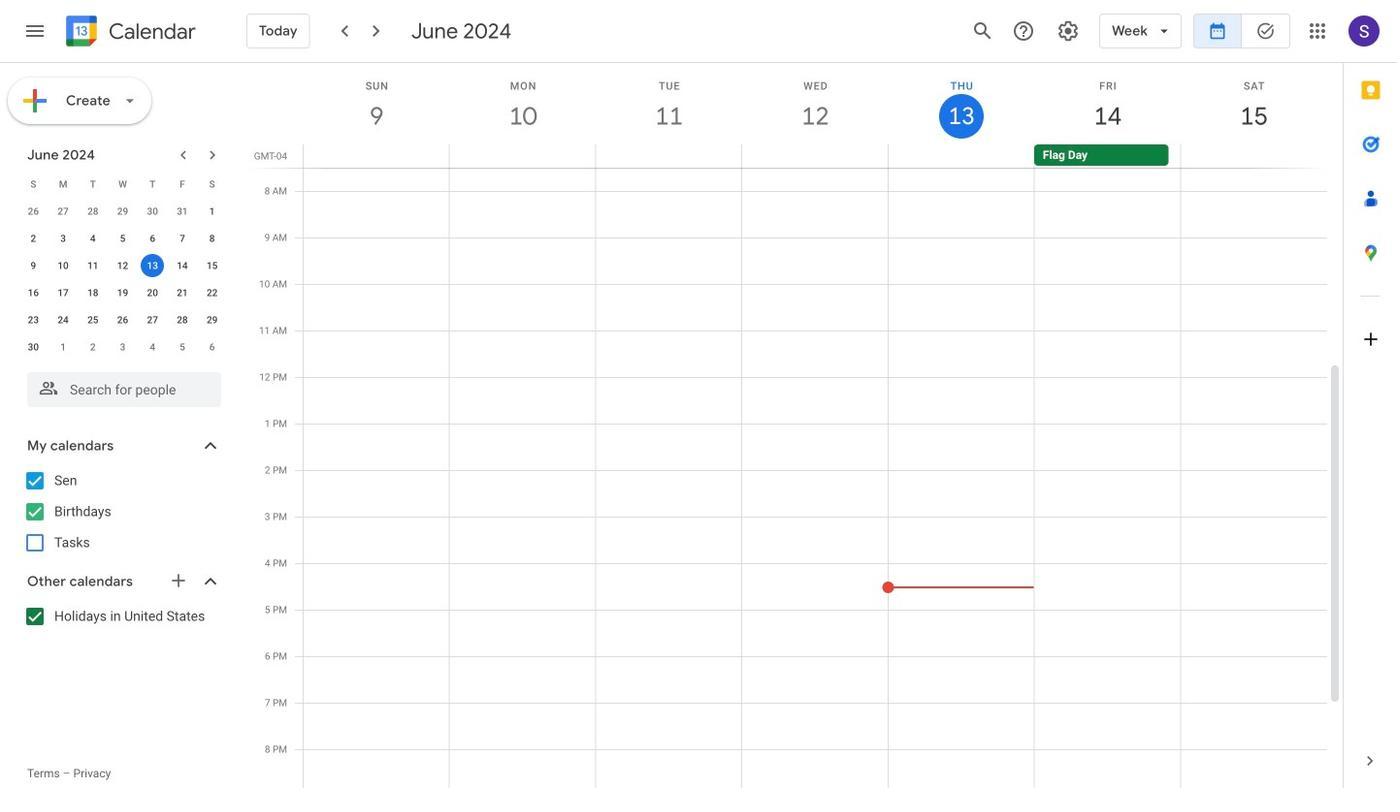 Task type: describe. For each thing, give the bounding box(es) containing it.
9 element
[[22, 254, 45, 278]]

7 element
[[171, 227, 194, 250]]

saturday, june 15 element
[[1181, 63, 1327, 145]]

24 element
[[51, 309, 75, 332]]

july 5 element
[[171, 336, 194, 359]]

settings menu image
[[1057, 19, 1080, 43]]

28 element
[[171, 309, 194, 332]]

19 element
[[111, 281, 134, 305]]

wednesday, june 12 element
[[742, 63, 889, 145]]

may 31 element
[[171, 200, 194, 223]]

6 element
[[141, 227, 164, 250]]

18 element
[[81, 281, 105, 305]]

friday, june 14 element
[[1035, 63, 1181, 145]]

cell inside june 2024 grid
[[138, 252, 167, 279]]

25 element
[[81, 309, 105, 332]]

Search for people text field
[[39, 373, 210, 408]]

1 element
[[201, 200, 224, 223]]

13, today element
[[141, 254, 164, 278]]

calendar element
[[62, 12, 196, 54]]

22 element
[[201, 281, 224, 305]]

thursday, june 13, today element
[[889, 63, 1035, 145]]

monday, june 10 element
[[450, 63, 596, 145]]

26 element
[[111, 309, 134, 332]]

16 element
[[22, 281, 45, 305]]

may 28 element
[[81, 200, 105, 223]]

3 element
[[51, 227, 75, 250]]

23 element
[[22, 309, 45, 332]]

20 element
[[141, 281, 164, 305]]

15 element
[[201, 254, 224, 278]]

30 element
[[22, 336, 45, 359]]

july 6 element
[[201, 336, 224, 359]]

my calendars list
[[4, 466, 241, 559]]

may 27 element
[[51, 200, 75, 223]]



Task type: vqa. For each thing, say whether or not it's contained in the screenshot.
SEARCH BOX
yes



Task type: locate. For each thing, give the bounding box(es) containing it.
grid
[[248, 63, 1343, 789]]

27 element
[[141, 309, 164, 332]]

17 element
[[51, 281, 75, 305]]

tuesday, june 11 element
[[596, 63, 742, 145]]

12 element
[[111, 254, 134, 278]]

heading
[[105, 20, 196, 43]]

july 2 element
[[81, 336, 105, 359]]

may 29 element
[[111, 200, 134, 223]]

may 26 element
[[22, 200, 45, 223]]

8 element
[[201, 227, 224, 250]]

14 element
[[171, 254, 194, 278]]

11 element
[[81, 254, 105, 278]]

4 element
[[81, 227, 105, 250]]

21 element
[[171, 281, 194, 305]]

None search field
[[0, 365, 241, 408]]

heading inside calendar element
[[105, 20, 196, 43]]

2 element
[[22, 227, 45, 250]]

july 1 element
[[51, 336, 75, 359]]

june 2024 grid
[[18, 171, 227, 361]]

cell
[[304, 145, 450, 168], [450, 145, 596, 168], [596, 145, 742, 168], [742, 145, 888, 168], [888, 145, 1034, 168], [1180, 145, 1326, 168], [138, 252, 167, 279]]

row group
[[18, 198, 227, 361]]

row
[[295, 145, 1343, 168], [18, 171, 227, 198], [18, 198, 227, 225], [18, 225, 227, 252], [18, 252, 227, 279], [18, 279, 227, 307], [18, 307, 227, 334], [18, 334, 227, 361]]

sunday, june 9 element
[[304, 63, 450, 145]]

29 element
[[201, 309, 224, 332]]

10 element
[[51, 254, 75, 278]]

tab list
[[1344, 63, 1397, 735]]

may 30 element
[[141, 200, 164, 223]]

5 element
[[111, 227, 134, 250]]

july 4 element
[[141, 336, 164, 359]]

main drawer image
[[23, 19, 47, 43]]

july 3 element
[[111, 336, 134, 359]]



